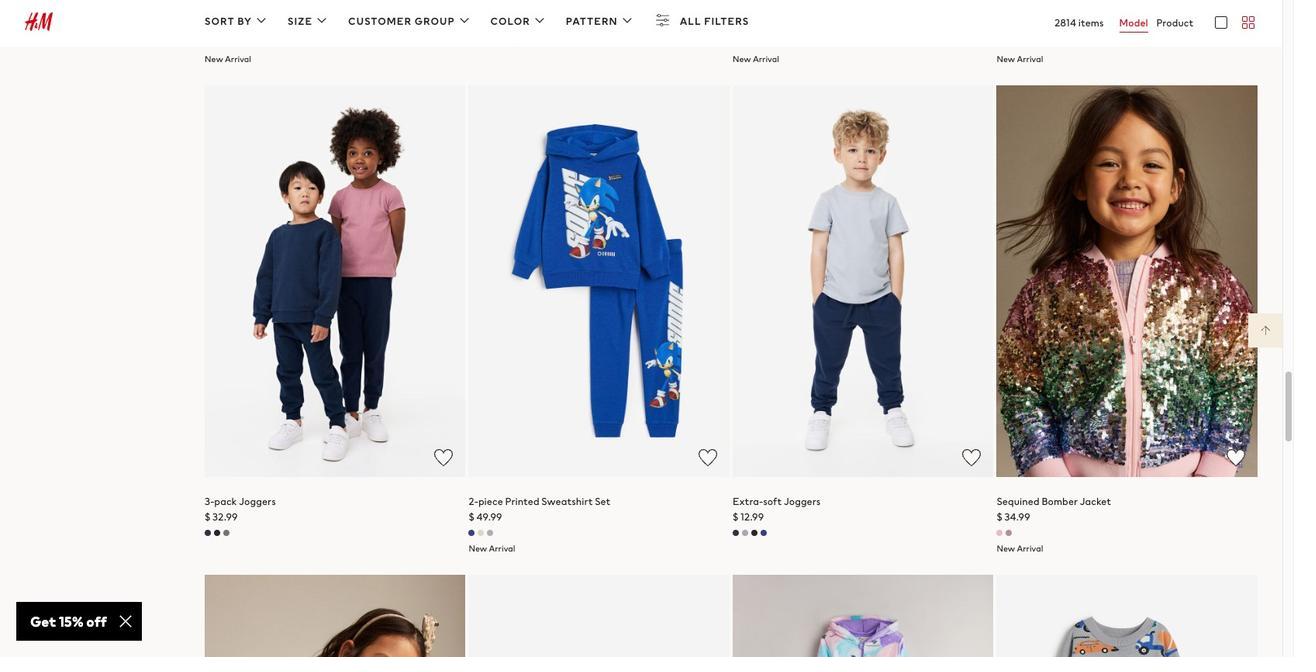 Task type: vqa. For each thing, say whether or not it's contained in the screenshot.
the right Joggers
yes



Task type: locate. For each thing, give the bounding box(es) containing it.
39.99
[[213, 20, 238, 35]]

arrival for 2-piece printed sweatshirt set $ 49.99
[[489, 542, 516, 555]]

sequined bomber jacket image
[[997, 86, 1258, 477]]

jacket
[[237, 5, 268, 20], [1080, 494, 1112, 509]]

2 12.99 from the top
[[741, 510, 764, 524]]

arrival down the +7
[[753, 53, 780, 65]]

1 joggers from the left
[[239, 494, 276, 509]]

new arrival down 49.99
[[469, 542, 516, 555]]

sweatshirt
[[733, 5, 784, 20], [542, 494, 593, 509]]

corduroy
[[506, 5, 549, 20]]

new arrival down 34.99
[[997, 542, 1044, 555]]

+7
[[770, 36, 781, 51]]

$ down 3-
[[205, 510, 211, 524]]

0 horizontal spatial sweatshirt
[[542, 494, 593, 509]]

$ down sweatshirt link
[[733, 20, 739, 35]]

customer group button
[[348, 11, 474, 33]]

joggers right pack
[[239, 494, 276, 509]]

filters
[[705, 14, 750, 29]]

sweatshirt up the +7
[[733, 5, 784, 20]]

$ inside 3-pack joggers $ 32.99
[[205, 510, 211, 524]]

customer
[[348, 14, 412, 29]]

slim fit corduroy pants $ 14.99
[[469, 5, 578, 35]]

new down the 'filters'
[[733, 53, 751, 65]]

jacket inside sequined bomber jacket $ 34.99
[[1080, 494, 1112, 509]]

12.99 down sweatshirt link
[[741, 20, 764, 35]]

2-
[[469, 494, 479, 509]]

new arrival for 2-piece printed sweatshirt set
[[469, 542, 516, 555]]

0 vertical spatial sweatshirt
[[733, 5, 784, 20]]

arrival down flared leggings
[[1017, 53, 1044, 65]]

2 joggers from the left
[[784, 494, 821, 509]]

joggers inside extra-soft joggers $ 12.99
[[784, 494, 821, 509]]

pants
[[551, 5, 578, 20]]

arrival down 34.99
[[1017, 542, 1044, 555]]

flared leggings
[[997, 5, 1072, 20]]

arrival
[[225, 53, 251, 65], [753, 53, 780, 65], [1017, 53, 1044, 65], [489, 542, 516, 555], [1017, 542, 1044, 555]]

joggers
[[239, 494, 276, 509], [784, 494, 821, 509]]

slim fit corduroy pants link
[[469, 5, 578, 20]]

$ left 34.99
[[997, 510, 1003, 524]]

12.99 down extra-
[[741, 510, 764, 524]]

sweatshirt left set
[[542, 494, 593, 509]]

2-piece printed sweatshirt setmodel image
[[469, 86, 730, 477]]

sequined bomber jacket $ 34.99
[[997, 494, 1112, 524]]

extra-soft joggersmodel image
[[733, 86, 994, 477]]

joggers inside 3-pack joggers $ 32.99
[[239, 494, 276, 509]]

0 horizontal spatial jacket
[[237, 5, 268, 20]]

12.99 inside extra-soft joggers $ 12.99
[[741, 510, 764, 524]]

flared leggings link
[[997, 5, 1072, 20]]

$ down 2-
[[469, 510, 475, 524]]

$ inside denim jacket with collar $ 39.99
[[205, 20, 211, 35]]

new arrival for sequined bomber jacket
[[997, 542, 1044, 555]]

2814
[[1055, 16, 1077, 30]]

1 horizontal spatial jacket
[[1080, 494, 1112, 509]]

32.99
[[213, 510, 238, 524]]

$ left 39.99
[[205, 20, 211, 35]]

set
[[595, 494, 611, 509]]

sequined
[[997, 494, 1040, 509]]

1 vertical spatial jacket
[[1080, 494, 1112, 509]]

new arrival
[[205, 53, 251, 65], [997, 53, 1044, 65], [469, 542, 516, 555], [997, 542, 1044, 555]]

bomber
[[1042, 494, 1078, 509]]

$ down slim
[[469, 20, 475, 35]]

$
[[205, 20, 211, 35], [469, 20, 475, 35], [733, 20, 739, 35], [205, 510, 211, 524], [469, 510, 475, 524], [733, 510, 739, 524], [997, 510, 1003, 524]]

sequined bomber jacket link
[[997, 494, 1112, 509]]

14.99
[[477, 20, 501, 35]]

denim
[[205, 5, 235, 20]]

new
[[205, 53, 223, 65], [733, 53, 751, 65], [997, 53, 1016, 65], [469, 542, 487, 555], [997, 542, 1016, 555]]

pattern button
[[566, 11, 637, 33]]

new for denim jacket with collar $ 39.99
[[205, 53, 223, 65]]

$ inside slim fit corduroy pants $ 14.99
[[469, 20, 475, 35]]

0 vertical spatial 12.99
[[741, 20, 764, 35]]

product
[[1157, 16, 1194, 30]]

all filters
[[680, 14, 750, 29]]

soft
[[763, 494, 782, 509]]

$ inside 2-piece printed sweatshirt set $ 49.99
[[469, 510, 475, 524]]

2814 items
[[1055, 16, 1104, 30]]

$ down extra-
[[733, 510, 739, 524]]

arrival down 39.99
[[225, 53, 251, 65]]

arrival down 49.99
[[489, 542, 516, 555]]

new arrival down flared
[[997, 53, 1044, 65]]

new down 49.99
[[469, 542, 487, 555]]

1 vertical spatial sweatshirt
[[542, 494, 593, 509]]

new down 39.99
[[205, 53, 223, 65]]

2-piece sweatsuitmodel image
[[997, 575, 1258, 657]]

0 horizontal spatial joggers
[[239, 494, 276, 509]]

3-pack joggers $ 32.99
[[205, 494, 276, 524]]

0 vertical spatial jacket
[[237, 5, 268, 20]]

1 horizontal spatial joggers
[[784, 494, 821, 509]]

items
[[1079, 16, 1104, 30]]

joggers for extra-soft joggers $ 12.99
[[784, 494, 821, 509]]

new for sequined bomber jacket $ 34.99
[[997, 542, 1016, 555]]

3-pack joggers link
[[205, 494, 276, 509]]

1 vertical spatial 12.99
[[741, 510, 764, 524]]

3-pack joggersmodel image
[[205, 86, 466, 477]]

joggers right soft
[[784, 494, 821, 509]]

$ inside sweatshirt $ 12.99
[[733, 20, 739, 35]]

new arrival down 39.99
[[205, 53, 251, 65]]

1 12.99 from the top
[[741, 20, 764, 35]]

new down 34.99
[[997, 542, 1016, 555]]

1 horizontal spatial sweatshirt
[[733, 5, 784, 20]]

sequined tulle dressmodel image
[[205, 575, 466, 657]]

size button
[[288, 11, 331, 33]]

sweatshirt link
[[733, 5, 784, 20]]

12.99
[[741, 20, 764, 35], [741, 510, 764, 524]]

sweatshirt inside 2-piece printed sweatshirt set $ 49.99
[[542, 494, 593, 509]]



Task type: describe. For each thing, give the bounding box(es) containing it.
+7 new arrival
[[733, 36, 781, 65]]

piece
[[479, 494, 503, 509]]

joggers for 3-pack joggers $ 32.99
[[239, 494, 276, 509]]

34.99
[[1005, 510, 1031, 524]]

denim jacket with collar $ 39.99
[[205, 5, 322, 35]]

fit
[[490, 5, 504, 20]]

extra-soft joggers link
[[733, 494, 821, 509]]

flared
[[997, 5, 1027, 20]]

printed
[[505, 494, 540, 509]]

denim jacket with collar link
[[205, 5, 322, 20]]

$ inside sequined bomber jacket $ 34.99
[[997, 510, 1003, 524]]

all
[[680, 14, 702, 29]]

velvet jacketmodel image
[[469, 575, 730, 657]]

group
[[415, 14, 455, 29]]

$ inside extra-soft joggers $ 12.99
[[733, 510, 739, 524]]

model
[[1120, 16, 1149, 30]]

new down flared
[[997, 53, 1016, 65]]

size
[[288, 14, 313, 29]]

jacket inside denim jacket with collar $ 39.99
[[237, 5, 268, 20]]

sort by button
[[205, 11, 271, 33]]

collar
[[294, 5, 322, 20]]

arrival for denim jacket with collar $ 39.99
[[225, 53, 251, 65]]

pattern
[[566, 14, 618, 29]]

customer group
[[348, 14, 455, 29]]

pack
[[214, 494, 237, 509]]

extra-soft joggers $ 12.99
[[733, 494, 821, 524]]

extra-
[[733, 494, 763, 509]]

arrival inside +7 new arrival
[[753, 53, 780, 65]]

+3
[[506, 36, 517, 51]]

new arrival for denim jacket with collar
[[205, 53, 251, 65]]

leggings
[[1029, 5, 1072, 20]]

3-
[[205, 494, 214, 509]]

12.99 inside sweatshirt $ 12.99
[[741, 20, 764, 35]]

sweatshirt $ 12.99
[[733, 5, 784, 35]]

color button
[[491, 11, 549, 33]]

sort by
[[205, 14, 252, 29]]

sort
[[205, 14, 235, 29]]

with
[[271, 5, 292, 20]]

arrival for sequined bomber jacket $ 34.99
[[1017, 542, 1044, 555]]

by
[[238, 14, 252, 29]]

new for 2-piece printed sweatshirt set $ 49.99
[[469, 542, 487, 555]]

2-piece printed sweatshirt set $ 49.99
[[469, 494, 611, 524]]

slim
[[469, 5, 488, 20]]

new arrival for flared leggings
[[997, 53, 1044, 65]]

patterned pile jumpsuitmodel image
[[733, 575, 994, 657]]

color
[[491, 14, 530, 29]]

all filters button
[[654, 11, 767, 33]]

49.99
[[477, 510, 502, 524]]

new inside +7 new arrival
[[733, 53, 751, 65]]

2-piece printed sweatshirt set link
[[469, 494, 611, 509]]



